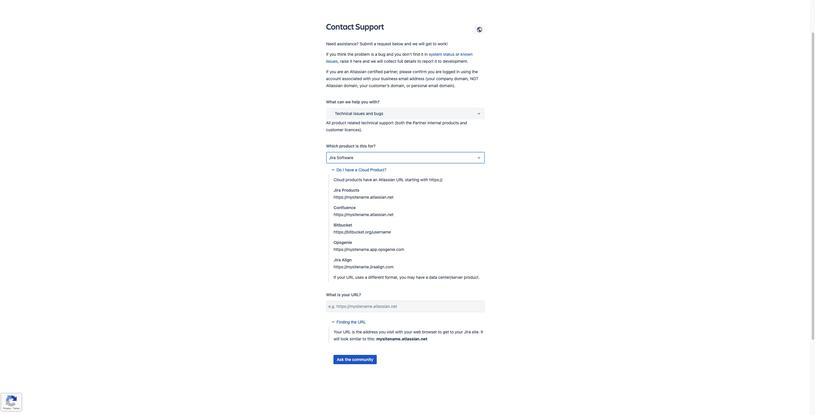 Task type: vqa. For each thing, say whether or not it's contained in the screenshot.
Account avatar
no



Task type: describe. For each thing, give the bounding box(es) containing it.
don't
[[402, 52, 412, 57]]

confluence https://mysitename.atlassian.net
[[334, 205, 394, 217]]

ask the community link
[[333, 355, 377, 364]]

your left site.
[[455, 330, 463, 335]]

if you think the problem is a bug and you don't find it in system status or
[[326, 52, 461, 57]]

a left data
[[426, 275, 428, 280]]

report
[[422, 59, 434, 64]]

please
[[400, 69, 412, 74]]

align
[[342, 257, 352, 262]]

web
[[414, 330, 421, 335]]

the right 'think'
[[348, 52, 354, 57]]

data
[[429, 275, 437, 280]]

related
[[348, 120, 360, 125]]

customer's
[[369, 83, 390, 88]]

confirm
[[413, 69, 427, 74]]

get inside your url is the address you visit with your web browser to get to your jira site. it will look similar to this:
[[443, 330, 449, 335]]

the inside your url is the address you visit with your web browser to get to your jira site. it will look similar to this:
[[356, 330, 362, 335]]

1 vertical spatial will
[[377, 59, 383, 64]]

this:
[[368, 337, 375, 341]]

1 vertical spatial we
[[371, 59, 376, 64]]

here
[[353, 59, 362, 64]]

with for atlassian
[[421, 177, 428, 182]]

using
[[461, 69, 471, 74]]

if your url uses a different format, you may have a data center/server product.
[[334, 275, 480, 280]]

2 https://mysitename.atlassian.net from the top
[[334, 212, 394, 217]]

jira for jira software
[[329, 155, 336, 160]]

raise
[[340, 59, 349, 64]]

work!
[[438, 41, 448, 46]]

What is your URL? text field
[[326, 301, 485, 312]]

finding the url button
[[326, 313, 370, 328]]

is inside your url is the address you visit with your web browser to get to your jira site. it will look similar to this:
[[352, 330, 355, 335]]

jira for jira align https://mysitename.jiraalign.com
[[334, 257, 341, 262]]

finding
[[337, 320, 350, 325]]

known issues
[[326, 52, 473, 64]]

bugs
[[374, 111, 383, 116]]

https://mysitename.jiraalign.com
[[334, 264, 394, 269]]

product for which
[[339, 144, 355, 149]]

full
[[398, 59, 403, 64]]

https://.
[[429, 177, 444, 182]]

community
[[352, 357, 374, 362]]

address inside the if you are an atlassian certified partner, please confirm you are logged in using the account associated with your business email address (your company domain, not atlassian domain, your customer's domain, or personal email domain).
[[410, 76, 425, 81]]

have for an
[[363, 177, 372, 182]]

0 horizontal spatial cloud
[[334, 177, 345, 182]]

you up full
[[395, 52, 401, 57]]

opsgenie https://mysitename.app.opsgenie.com
[[334, 240, 404, 252]]

what for what can we help you with?
[[326, 99, 336, 104]]

ask
[[337, 357, 344, 362]]

support
[[356, 21, 384, 32]]

cloud products have an atlassian url starting with https://.
[[334, 177, 444, 182]]

i
[[343, 168, 344, 172]]

technical
[[335, 111, 352, 116]]

it
[[481, 330, 483, 335]]

this
[[360, 144, 367, 149]]

associated
[[342, 76, 362, 81]]

the inside 'ask the community' link
[[345, 357, 351, 362]]

system status link
[[429, 52, 455, 57]]

status
[[443, 52, 455, 57]]

partner
[[413, 120, 427, 125]]

starting
[[405, 177, 420, 182]]

logged
[[443, 69, 456, 74]]

url left starting
[[396, 177, 404, 182]]

a left bug
[[375, 52, 377, 57]]

similar
[[350, 337, 362, 341]]

0 horizontal spatial domain,
[[344, 83, 359, 88]]

your left url?
[[342, 292, 350, 297]]

known
[[461, 52, 473, 57]]

all product related technical support (both the partner internal products and customer licences).
[[326, 120, 467, 132]]

customer
[[326, 127, 344, 132]]

think
[[338, 52, 347, 57]]

, raise it here and we will collect full details to report it to development.
[[338, 59, 468, 64]]

business
[[381, 76, 398, 81]]

2 horizontal spatial will
[[419, 41, 425, 46]]

is left this
[[356, 144, 359, 149]]

cloud inside button
[[359, 168, 369, 172]]

with for address
[[395, 330, 403, 335]]

personal
[[412, 83, 428, 88]]

it for , raise it here and we will collect full details to report it to development.
[[435, 59, 437, 64]]

contact
[[326, 21, 354, 32]]

request
[[377, 41, 391, 46]]

1 https://mysitename.atlassian.net from the top
[[334, 195, 394, 200]]

technical issues and bugs
[[335, 111, 383, 116]]

details
[[404, 59, 417, 64]]

domain).
[[439, 83, 456, 88]]

bitbucket https://bitbucket.org/username
[[334, 223, 391, 235]]

partner,
[[384, 69, 399, 74]]

need
[[326, 41, 336, 46]]

submit
[[360, 41, 373, 46]]

1 horizontal spatial email
[[429, 83, 438, 88]]

an for are
[[344, 69, 349, 74]]

2 vertical spatial we
[[345, 99, 351, 104]]

1 are from the left
[[338, 69, 343, 74]]

product?
[[370, 168, 387, 172]]

certified
[[368, 69, 383, 74]]

atlassian for you
[[350, 69, 367, 74]]

collect
[[384, 59, 397, 64]]

known issues link
[[326, 52, 473, 64]]

2 horizontal spatial domain,
[[454, 76, 469, 81]]

confluence
[[334, 205, 356, 210]]

open image for technical issues and bugs
[[476, 110, 483, 117]]

jira for jira products https://mysitename.atlassian.net
[[334, 188, 341, 193]]

technical
[[361, 120, 378, 125]]

do i have a cloud product?
[[337, 168, 387, 172]]

you inside your url is the address you visit with your web browser to get to your jira site. it will look similar to this:
[[379, 330, 386, 335]]

(your
[[426, 76, 435, 81]]

browser
[[422, 330, 437, 335]]

below
[[392, 41, 403, 46]]

0 horizontal spatial email
[[399, 76, 409, 81]]

site.
[[472, 330, 480, 335]]

0 horizontal spatial in
[[425, 52, 428, 57]]

different
[[368, 275, 384, 280]]

your
[[334, 330, 342, 335]]

0 vertical spatial get
[[426, 41, 432, 46]]

what for what is your url?
[[326, 292, 336, 297]]

0 horizontal spatial atlassian
[[326, 83, 343, 88]]

issues for technical issues and bugs
[[354, 111, 365, 116]]

product for all
[[332, 120, 346, 125]]



Task type: locate. For each thing, give the bounding box(es) containing it.
if for if your url uses a different format, you may have a data center/server product.
[[334, 275, 336, 280]]

in
[[425, 52, 428, 57], [457, 69, 460, 74]]

center/server
[[439, 275, 463, 280]]

a right submit
[[374, 41, 376, 46]]

https://mysitename.atlassian.net up bitbucket https://bitbucket.org/username
[[334, 212, 394, 217]]

your up "what is your url?"
[[337, 275, 345, 280]]

have down do i have a cloud product?
[[363, 177, 372, 182]]

may
[[407, 275, 415, 280]]

will down bug
[[377, 59, 383, 64]]

format,
[[385, 275, 399, 280]]

find
[[413, 52, 420, 57]]

if down need
[[326, 52, 329, 57]]

1 vertical spatial in
[[457, 69, 460, 74]]

is up the similar
[[352, 330, 355, 335]]

are up account
[[338, 69, 343, 74]]

mysitename.atlassian.net
[[376, 337, 428, 341]]

1 vertical spatial if
[[326, 69, 329, 74]]

do i have a cloud product? button
[[326, 161, 390, 176]]

cloud left product?
[[359, 168, 369, 172]]

0 vertical spatial email
[[399, 76, 409, 81]]

product up software
[[339, 144, 355, 149]]

the right ask
[[345, 357, 351, 362]]

2 horizontal spatial with
[[421, 177, 428, 182]]

an inside the if you are an atlassian certified partner, please confirm you are logged in using the account associated with your business email address (your company domain, not atlassian domain, your customer's domain, or personal email domain).
[[344, 69, 349, 74]]

0 horizontal spatial are
[[338, 69, 343, 74]]

url?
[[351, 292, 361, 297]]

will up find
[[419, 41, 425, 46]]

what left the can
[[326, 99, 336, 104]]

2 are from the left
[[436, 69, 442, 74]]

with down certified
[[363, 76, 371, 81]]

you left visit at the left of the page
[[379, 330, 386, 335]]

look
[[341, 337, 349, 341]]

an
[[344, 69, 349, 74], [373, 177, 378, 182]]

and
[[405, 41, 411, 46], [387, 52, 394, 57], [363, 59, 370, 64], [366, 111, 373, 116], [460, 120, 467, 125]]

,
[[338, 59, 339, 64]]

the inside all product related technical support (both the partner internal products and customer licences).
[[406, 120, 412, 125]]

open image for jira software
[[476, 154, 483, 161]]

2 vertical spatial atlassian
[[379, 177, 395, 182]]

for?
[[368, 144, 376, 149]]

finding the url
[[337, 320, 366, 325]]

0 vertical spatial if
[[326, 52, 329, 57]]

2 horizontal spatial we
[[413, 41, 418, 46]]

have right may
[[416, 275, 425, 280]]

0 vertical spatial products
[[443, 120, 459, 125]]

url left uses
[[347, 275, 354, 280]]

a inside button
[[355, 168, 357, 172]]

0 horizontal spatial with
[[363, 76, 371, 81]]

cloud
[[359, 168, 369, 172], [334, 177, 345, 182]]

a right uses
[[365, 275, 367, 280]]

or
[[456, 52, 460, 57], [407, 83, 410, 88]]

1 vertical spatial what
[[326, 292, 336, 297]]

product.
[[464, 275, 480, 280]]

url inside your url is the address you visit with your web browser to get to your jira site. it will look similar to this:
[[343, 330, 351, 335]]

jira
[[329, 155, 336, 160], [334, 188, 341, 193], [334, 257, 341, 262], [464, 330, 471, 335]]

1 vertical spatial issues
[[354, 111, 365, 116]]

https://bitbucket.org/username
[[334, 230, 391, 235]]

0 vertical spatial issues
[[326, 59, 338, 64]]

visit
[[387, 330, 394, 335]]

or up development.
[[456, 52, 460, 57]]

or left personal
[[407, 83, 410, 88]]

https://mysitename.app.opsgenie.com
[[334, 247, 404, 252]]

is left bug
[[371, 52, 374, 57]]

will down your
[[334, 337, 340, 341]]

your url is the address you visit with your web browser to get to your jira site. it will look similar to this:
[[334, 330, 483, 341]]

jira left products
[[334, 188, 341, 193]]

problem
[[355, 52, 370, 57]]

which product is this for?
[[326, 144, 376, 149]]

need assistance? submit a request below and we will get to work!
[[326, 41, 448, 46]]

2 vertical spatial will
[[334, 337, 340, 341]]

0 horizontal spatial we
[[345, 99, 351, 104]]

open image
[[476, 110, 483, 117], [476, 154, 483, 161]]

address up personal
[[410, 76, 425, 81]]

1 horizontal spatial or
[[456, 52, 460, 57]]

domain,
[[454, 76, 469, 81], [344, 83, 359, 88], [391, 83, 406, 88]]

1 vertical spatial cloud
[[334, 177, 345, 182]]

0 vertical spatial with
[[363, 76, 371, 81]]

1 vertical spatial atlassian
[[326, 83, 343, 88]]

support
[[379, 120, 394, 125]]

2 vertical spatial have
[[416, 275, 425, 280]]

if up "what is your url?"
[[334, 275, 336, 280]]

url
[[396, 177, 404, 182], [347, 275, 354, 280], [358, 320, 366, 325], [343, 330, 351, 335]]

products up products
[[346, 177, 362, 182]]

0 horizontal spatial an
[[344, 69, 349, 74]]

1 horizontal spatial get
[[443, 330, 449, 335]]

with?
[[369, 99, 380, 104]]

products right internal
[[443, 120, 459, 125]]

the right finding
[[351, 320, 357, 325]]

in left using
[[457, 69, 460, 74]]

0 vertical spatial product
[[332, 120, 346, 125]]

a
[[374, 41, 376, 46], [375, 52, 377, 57], [355, 168, 357, 172], [365, 275, 367, 280], [426, 275, 428, 280]]

0 vertical spatial in
[[425, 52, 428, 57]]

1 horizontal spatial have
[[363, 177, 372, 182]]

which
[[326, 144, 338, 149]]

1 vertical spatial have
[[363, 177, 372, 182]]

licences).
[[345, 127, 363, 132]]

atlassian for products
[[379, 177, 395, 182]]

atlassian down account
[[326, 83, 343, 88]]

what is your url?
[[326, 292, 361, 297]]

1 horizontal spatial issues
[[354, 111, 365, 116]]

0 horizontal spatial have
[[345, 168, 354, 172]]

bug
[[378, 52, 386, 57]]

company
[[436, 76, 453, 81]]

your left web
[[404, 330, 412, 335]]

0 horizontal spatial get
[[426, 41, 432, 46]]

issues up related
[[354, 111, 365, 116]]

0 horizontal spatial address
[[363, 330, 378, 335]]

issues inside known issues
[[326, 59, 338, 64]]

product up the customer
[[332, 120, 346, 125]]

you
[[330, 52, 336, 57], [395, 52, 401, 57], [330, 69, 336, 74], [428, 69, 435, 74], [361, 99, 368, 104], [400, 275, 406, 280], [379, 330, 386, 335]]

help
[[352, 99, 360, 104]]

are up company
[[436, 69, 442, 74]]

2 what from the top
[[326, 292, 336, 297]]

1 vertical spatial product
[[339, 144, 355, 149]]

contact support
[[326, 21, 384, 32]]

your down associated
[[360, 83, 368, 88]]

the inside the if you are an atlassian certified partner, please confirm you are logged in using the account associated with your business email address (your company domain, not atlassian domain, your customer's domain, or personal email domain).
[[472, 69, 478, 74]]

jira align https://mysitename.jiraalign.com
[[334, 257, 394, 269]]

get right 'browser'
[[443, 330, 449, 335]]

with
[[363, 76, 371, 81], [421, 177, 428, 182], [395, 330, 403, 335]]

it
[[421, 52, 424, 57], [350, 59, 352, 64], [435, 59, 437, 64]]

uses
[[355, 275, 364, 280]]

product inside all product related technical support (both the partner internal products and customer licences).
[[332, 120, 346, 125]]

products
[[342, 188, 360, 193]]

url up the similar
[[358, 320, 366, 325]]

address up "this:"
[[363, 330, 378, 335]]

products inside all product related technical support (both the partner internal products and customer licences).
[[443, 120, 459, 125]]

1 horizontal spatial it
[[421, 52, 424, 57]]

1 horizontal spatial are
[[436, 69, 442, 74]]

if inside the if you are an atlassian certified partner, please confirm you are logged in using the account associated with your business email address (your company domain, not atlassian domain, your customer's domain, or personal email domain).
[[326, 69, 329, 74]]

the up not in the right of the page
[[472, 69, 478, 74]]

if up account
[[326, 69, 329, 74]]

0 horizontal spatial issues
[[326, 59, 338, 64]]

0 vertical spatial address
[[410, 76, 425, 81]]

issues
[[326, 59, 338, 64], [354, 111, 365, 116]]

jira software
[[329, 155, 353, 160]]

0 vertical spatial an
[[344, 69, 349, 74]]

1 vertical spatial products
[[346, 177, 362, 182]]

0 vertical spatial will
[[419, 41, 425, 46]]

jira inside jira products https://mysitename.atlassian.net
[[334, 188, 341, 193]]

bitbucket
[[334, 223, 352, 228]]

have inside button
[[345, 168, 354, 172]]

all
[[326, 120, 331, 125]]

products
[[443, 120, 459, 125], [346, 177, 362, 182]]

have
[[345, 168, 354, 172], [363, 177, 372, 182], [416, 275, 425, 280]]

0 vertical spatial have
[[345, 168, 354, 172]]

not
[[470, 76, 479, 81]]

1 horizontal spatial in
[[457, 69, 460, 74]]

1 horizontal spatial domain,
[[391, 83, 406, 88]]

and inside all product related technical support (both the partner internal products and customer licences).
[[460, 120, 467, 125]]

it left here on the top left of the page
[[350, 59, 352, 64]]

1 vertical spatial email
[[429, 83, 438, 88]]

ask the community
[[337, 357, 374, 362]]

1 vertical spatial an
[[373, 177, 378, 182]]

2 vertical spatial if
[[334, 275, 336, 280]]

atlassian down product?
[[379, 177, 395, 182]]

1 vertical spatial get
[[443, 330, 449, 335]]

an up associated
[[344, 69, 349, 74]]

you up account
[[330, 69, 336, 74]]

we up find
[[413, 41, 418, 46]]

0 horizontal spatial it
[[350, 59, 352, 64]]

what left url?
[[326, 292, 336, 297]]

email down please
[[399, 76, 409, 81]]

an down product?
[[373, 177, 378, 182]]

1 horizontal spatial address
[[410, 76, 425, 81]]

have for a
[[345, 168, 354, 172]]

2 open image from the top
[[476, 154, 483, 161]]

account
[[326, 76, 341, 81]]

email
[[399, 76, 409, 81], [429, 83, 438, 88]]

jira down which
[[329, 155, 336, 160]]

we
[[413, 41, 418, 46], [371, 59, 376, 64], [345, 99, 351, 104]]

issues for known issues
[[326, 59, 338, 64]]

1 horizontal spatial cloud
[[359, 168, 369, 172]]

jira inside your url is the address you visit with your web browser to get to your jira site. it will look similar to this:
[[464, 330, 471, 335]]

with inside the if you are an atlassian certified partner, please confirm you are logged in using the account associated with your business email address (your company domain, not atlassian domain, your customer's domain, or personal email domain).
[[363, 76, 371, 81]]

https://mysitename.atlassian.net up the confluence https://mysitename.atlassian.net
[[334, 195, 394, 200]]

the inside finding the url button
[[351, 320, 357, 325]]

if for if you are an atlassian certified partner, please confirm you are logged in using the account associated with your business email address (your company domain, not atlassian domain, your customer's domain, or personal email domain).
[[326, 69, 329, 74]]

the
[[348, 52, 354, 57], [472, 69, 478, 74], [406, 120, 412, 125], [351, 320, 357, 325], [356, 330, 362, 335], [345, 357, 351, 362]]

jira products https://mysitename.atlassian.net
[[334, 188, 394, 200]]

1 vertical spatial address
[[363, 330, 378, 335]]

the up the similar
[[356, 330, 362, 335]]

you left 'think'
[[330, 52, 336, 57]]

0 vertical spatial we
[[413, 41, 418, 46]]

atlassian up associated
[[350, 69, 367, 74]]

you right the help
[[361, 99, 368, 104]]

assistance?
[[337, 41, 359, 46]]

1 vertical spatial https://mysitename.atlassian.net
[[334, 212, 394, 217]]

you left may
[[400, 275, 406, 280]]

email down (your
[[429, 83, 438, 88]]

1 vertical spatial or
[[407, 83, 410, 88]]

domain, down business at the left of the page
[[391, 83, 406, 88]]

if
[[326, 52, 329, 57], [326, 69, 329, 74], [334, 275, 336, 280]]

0 horizontal spatial products
[[346, 177, 362, 182]]

with inside your url is the address you visit with your web browser to get to your jira site. it will look similar to this:
[[395, 330, 403, 335]]

it for if you think the problem is a bug and you don't find it in system status or
[[421, 52, 424, 57]]

is left url?
[[337, 292, 341, 297]]

a right i
[[355, 168, 357, 172]]

url up the look
[[343, 330, 351, 335]]

do
[[337, 168, 342, 172]]

1 vertical spatial with
[[421, 177, 428, 182]]

1 what from the top
[[326, 99, 336, 104]]

0 vertical spatial atlassian
[[350, 69, 367, 74]]

2 horizontal spatial have
[[416, 275, 425, 280]]

development.
[[443, 59, 468, 64]]

in inside the if you are an atlassian certified partner, please confirm you are logged in using the account associated with your business email address (your company domain, not atlassian domain, your customer's domain, or personal email domain).
[[457, 69, 460, 74]]

we up certified
[[371, 59, 376, 64]]

0 vertical spatial what
[[326, 99, 336, 104]]

1 horizontal spatial products
[[443, 120, 459, 125]]

1 horizontal spatial we
[[371, 59, 376, 64]]

domain, down using
[[454, 76, 469, 81]]

to
[[433, 41, 437, 46], [418, 59, 421, 64], [438, 59, 442, 64], [438, 330, 442, 335], [450, 330, 454, 335], [363, 337, 366, 341]]

with up mysitename.atlassian.net
[[395, 330, 403, 335]]

2 horizontal spatial atlassian
[[379, 177, 395, 182]]

domain, down associated
[[344, 83, 359, 88]]

cloud down do
[[334, 177, 345, 182]]

1 horizontal spatial atlassian
[[350, 69, 367, 74]]

an for have
[[373, 177, 378, 182]]

issues down 'think'
[[326, 59, 338, 64]]

0 vertical spatial https://mysitename.atlassian.net
[[334, 195, 394, 200]]

url inside button
[[358, 320, 366, 325]]

jira left site.
[[464, 330, 471, 335]]

(both
[[395, 120, 405, 125]]

it down system
[[435, 59, 437, 64]]

in up report
[[425, 52, 428, 57]]

have right i
[[345, 168, 354, 172]]

0 vertical spatial or
[[456, 52, 460, 57]]

can
[[337, 99, 344, 104]]

0 horizontal spatial or
[[407, 83, 410, 88]]

with left https://.
[[421, 177, 428, 182]]

0 horizontal spatial will
[[334, 337, 340, 341]]

jira left align
[[334, 257, 341, 262]]

1 horizontal spatial an
[[373, 177, 378, 182]]

1 open image from the top
[[476, 110, 483, 117]]

system
[[429, 52, 442, 57]]

jira inside jira align https://mysitename.jiraalign.com
[[334, 257, 341, 262]]

your down certified
[[372, 76, 380, 81]]

0 vertical spatial cloud
[[359, 168, 369, 172]]

2 horizontal spatial it
[[435, 59, 437, 64]]

will inside your url is the address you visit with your web browser to get to your jira site. it will look similar to this:
[[334, 337, 340, 341]]

1 horizontal spatial with
[[395, 330, 403, 335]]

it right find
[[421, 52, 424, 57]]

1 horizontal spatial will
[[377, 59, 383, 64]]

0 vertical spatial open image
[[476, 110, 483, 117]]

get up system
[[426, 41, 432, 46]]

1 vertical spatial open image
[[476, 154, 483, 161]]

what
[[326, 99, 336, 104], [326, 292, 336, 297]]

if for if you think the problem is a bug and you don't find it in system status or
[[326, 52, 329, 57]]

the right "(both"
[[406, 120, 412, 125]]

we right the can
[[345, 99, 351, 104]]

2 vertical spatial with
[[395, 330, 403, 335]]

you up (your
[[428, 69, 435, 74]]

or inside the if you are an atlassian certified partner, please confirm you are logged in using the account associated with your business email address (your company domain, not atlassian domain, your customer's domain, or personal email domain).
[[407, 83, 410, 88]]

address inside your url is the address you visit with your web browser to get to your jira site. it will look similar to this:
[[363, 330, 378, 335]]



